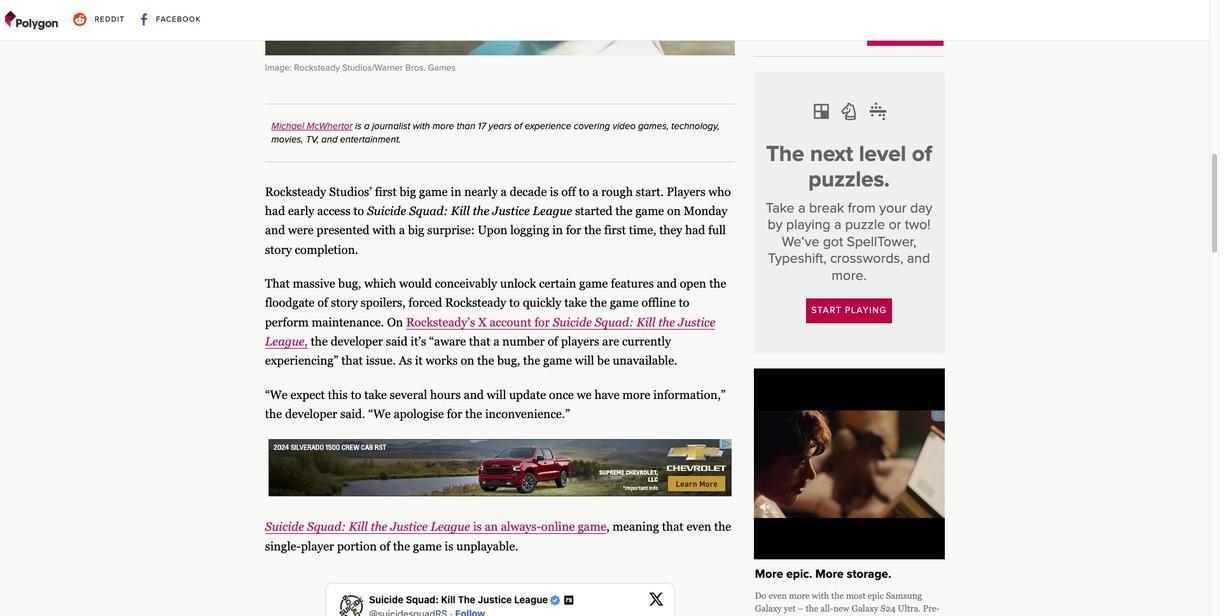 Task type: vqa. For each thing, say whether or not it's contained in the screenshot.
review
no



Task type: locate. For each thing, give the bounding box(es) containing it.
1 vertical spatial bug,
[[498, 354, 521, 368]]

certain
[[539, 277, 577, 290]]

with inside "do even more with the most epic samsung galaxy yet – the all-new galaxy s24 ultra. pre- order yours now and get double the storage"
[[812, 591, 830, 601]]

2 horizontal spatial squad:
[[595, 316, 634, 329]]

of down massive
[[318, 296, 328, 310]]

once
[[549, 388, 574, 402]]

game down start.
[[636, 204, 665, 218]]

players
[[561, 335, 600, 348]]

galaxy up order
[[755, 603, 782, 614]]

1 vertical spatial that
[[342, 354, 363, 368]]

with inside the is a journalist with more than 17 years of experience covering video games, technology, movies, tv, and entertainment.
[[413, 120, 430, 131]]

the inside suicide squad: kill the justice league
[[659, 316, 676, 329]]

1 vertical spatial samsung
[[887, 591, 923, 601]]

take down certain
[[565, 296, 587, 310]]

1 horizontal spatial galaxy
[[852, 603, 879, 614]]

0 horizontal spatial with
[[373, 224, 396, 237]]

kill up portion
[[349, 520, 368, 534]]

samsung up ultra.
[[887, 591, 923, 601]]

level
[[860, 141, 907, 168]]

and left were
[[265, 224, 285, 237]]

2 horizontal spatial suicide
[[553, 316, 592, 329]]

1 vertical spatial for
[[535, 316, 550, 329]]

1 horizontal spatial "we
[[368, 408, 391, 421]]

spelltower,
[[847, 234, 917, 250]]

on inside started the game on monday and were presented with a big surprise: upon logging in for the first time, they had full story completion.
[[668, 204, 681, 218]]

story up maintenance.
[[331, 296, 358, 310]]

0 horizontal spatial first
[[375, 185, 397, 198]]

0 horizontal spatial bug,
[[338, 277, 362, 290]]

developer down maintenance.
[[331, 335, 383, 348]]

advertisement element
[[268, 439, 732, 497]]

rocksteady up early
[[265, 185, 326, 198]]

single-
[[265, 540, 301, 553]]

will left be
[[575, 354, 595, 368]]

0 vertical spatial in
[[451, 185, 462, 198]]

of inside that massive bug, which would conceivably unlock certain game features and open the floodgate of story spoilers, forced rocksteady to quickly take the game offline to perform maintenance. on
[[318, 296, 328, 310]]

several
[[390, 388, 428, 402]]

kill up currently
[[637, 316, 656, 329]]

big inside started the game on monday and were presented with a big surprise: upon logging in for the first time, they had full story completion.
[[408, 224, 425, 237]]

kill for for
[[637, 316, 656, 329]]

and down two!
[[908, 250, 931, 267]]

a up entertainment.
[[364, 120, 370, 131]]

entertainment.
[[340, 133, 401, 145]]

on right the "works"
[[461, 354, 475, 368]]

1 horizontal spatial on
[[668, 204, 681, 218]]

game up the surprise:
[[419, 185, 448, 198]]

of for is
[[380, 540, 390, 553]]

a up started
[[593, 185, 599, 198]]

0 horizontal spatial had
[[265, 204, 285, 218]]

1 vertical spatial suicide
[[553, 316, 592, 329]]

1 vertical spatial in
[[553, 224, 563, 237]]

players
[[667, 185, 706, 198]]

1 horizontal spatial ,
[[607, 520, 610, 534]]

on up they
[[668, 204, 681, 218]]

and down all-
[[822, 616, 837, 616]]

more up do
[[755, 568, 784, 582]]

1 vertical spatial on
[[461, 354, 475, 368]]

, left meaning
[[607, 520, 610, 534]]

with right journalist
[[413, 120, 430, 131]]

a inside started the game on monday and were presented with a big surprise: upon logging in for the first time, they had full story completion.
[[399, 224, 405, 237]]

big
[[400, 185, 416, 198], [408, 224, 425, 237]]

a up got
[[835, 217, 842, 233]]

had left full
[[686, 224, 706, 237]]

pre-
[[924, 603, 940, 614]]

game inside the developer said it's "aware that a number of players are currently experiencing" that issue. as it works on the bug, the game will be unavailable.
[[544, 354, 572, 368]]

suicide for for
[[553, 316, 592, 329]]

and inside "we expect this to take several hours and will update once we have more information," the developer said. "we apologise for the inconvenience."
[[464, 388, 484, 402]]

for down started
[[566, 224, 582, 237]]

suicide up the players
[[553, 316, 592, 329]]

kill inside suicide squad: kill the justice league
[[637, 316, 656, 329]]

first inside rocksteady studios' first big game in nearly a decade is off to a rough start. players who had early access to
[[375, 185, 397, 198]]

s24
[[881, 603, 896, 614]]

on
[[668, 204, 681, 218], [461, 354, 475, 368]]

bug,
[[338, 277, 362, 290], [498, 354, 521, 368]]

to down unlock
[[510, 296, 520, 310]]

with up all-
[[812, 591, 830, 601]]

kill up the surprise:
[[451, 204, 470, 218]]

or
[[889, 217, 902, 233]]

more up –
[[790, 591, 810, 601]]

game inside , meaning that even the single-player portion of the game is unplayable.
[[413, 540, 442, 553]]

1 horizontal spatial squad:
[[409, 204, 448, 218]]

0 horizontal spatial more
[[433, 120, 454, 131]]

and right hours
[[464, 388, 484, 402]]

0 horizontal spatial even
[[687, 520, 712, 534]]

1 vertical spatial kill
[[637, 316, 656, 329]]

even
[[687, 520, 712, 534], [769, 591, 787, 601]]

game inside started the game on monday and were presented with a big surprise: upon logging in for the first time, they had full story completion.
[[636, 204, 665, 218]]

0 vertical spatial bug,
[[338, 277, 362, 290]]

0 vertical spatial "we
[[265, 388, 288, 402]]

that left 'issue.'
[[342, 354, 363, 368]]

of right years
[[514, 120, 523, 131]]

0 vertical spatial suicide
[[367, 204, 406, 218]]

squad: up the surprise:
[[409, 204, 448, 218]]

0 vertical spatial first
[[375, 185, 397, 198]]

first inside started the game on monday and were presented with a big surprise: upon logging in for the first time, they had full story completion.
[[605, 224, 626, 237]]

1 horizontal spatial that
[[469, 335, 491, 348]]

are
[[603, 335, 620, 348]]

2 vertical spatial league
[[431, 520, 470, 534]]

online
[[541, 520, 575, 534]]

rough
[[602, 185, 633, 198]]

that right meaning
[[663, 520, 684, 534]]

justice
[[493, 204, 530, 218], [678, 316, 716, 329], [391, 520, 428, 534]]

with right 'presented'
[[373, 224, 396, 237]]

will left the update
[[487, 388, 507, 402]]

1 horizontal spatial more
[[816, 568, 844, 582]]

in left nearly
[[451, 185, 462, 198]]

0 vertical spatial had
[[265, 204, 285, 218]]

more right have
[[623, 388, 651, 402]]

years
[[489, 120, 512, 131]]

bug, left the which
[[338, 277, 362, 290]]

, for ,
[[305, 335, 308, 348]]

rocksteady
[[294, 62, 340, 73], [265, 185, 326, 198], [445, 296, 507, 310]]

player
[[301, 540, 334, 553]]

break
[[810, 200, 845, 216]]

that inside , meaning that even the single-player portion of the game is unplayable.
[[663, 520, 684, 534]]

portion
[[337, 540, 377, 553]]

more inside the is a journalist with more than 17 years of experience covering video games, technology, movies, tv, and entertainment.
[[433, 120, 454, 131]]

0 vertical spatial kill
[[451, 204, 470, 218]]

rocksteady up rocksteady's x account for
[[445, 296, 507, 310]]

league down perform
[[265, 335, 305, 348]]

0 horizontal spatial will
[[487, 388, 507, 402]]

squad: up are
[[595, 316, 634, 329]]

1 vertical spatial rocksteady
[[265, 185, 326, 198]]

, for , meaning that even the single-player portion of the game is unplayable.
[[607, 520, 610, 534]]

2 horizontal spatial justice
[[678, 316, 716, 329]]

game right online
[[578, 520, 607, 534]]

0 horizontal spatial for
[[447, 408, 463, 421]]

, up experiencing"
[[305, 335, 308, 348]]

1 vertical spatial had
[[686, 224, 706, 237]]

suicide squad: kill the justice league
[[367, 204, 573, 218], [265, 316, 716, 348]]

league inside suicide squad: kill the justice league
[[265, 335, 305, 348]]

2 vertical spatial rocksteady
[[445, 296, 507, 310]]

a right the take
[[799, 200, 806, 216]]

of inside , meaning that even the single-player portion of the game is unplayable.
[[380, 540, 390, 553]]

off
[[562, 185, 576, 198]]

league left an
[[431, 520, 470, 534]]

is down suicide squad: kill the justice league is an always-online game
[[445, 540, 454, 553]]

for
[[566, 224, 582, 237], [535, 316, 550, 329], [447, 408, 463, 421]]

issue.
[[366, 354, 396, 368]]

1 horizontal spatial will
[[575, 354, 595, 368]]

1 vertical spatial ,
[[607, 520, 610, 534]]

more
[[433, 120, 454, 131], [623, 388, 651, 402], [790, 591, 810, 601]]

a left the surprise:
[[399, 224, 405, 237]]

1 vertical spatial developer
[[285, 408, 338, 421]]

maintenance.
[[312, 316, 384, 329]]

studios'
[[329, 185, 372, 198]]

crosswords,
[[831, 250, 904, 267]]

to inside "we expect this to take several hours and will update once we have more information," the developer said. "we apologise for the inconvenience."
[[351, 388, 362, 402]]

1 vertical spatial more
[[623, 388, 651, 402]]

, inside , meaning that even the single-player portion of the game is unplayable.
[[607, 520, 610, 534]]

0 horizontal spatial in
[[451, 185, 462, 198]]

0 vertical spatial justice
[[493, 204, 530, 218]]

0 vertical spatial squad:
[[409, 204, 448, 218]]

a down account
[[494, 335, 500, 348]]

2 vertical spatial justice
[[391, 520, 428, 534]]

0 horizontal spatial league
[[265, 335, 305, 348]]

will inside "we expect this to take several hours and will update once we have more information," the developer said. "we apologise for the inconvenience."
[[487, 388, 507, 402]]

unavailable.
[[613, 354, 678, 368]]

0 vertical spatial with
[[413, 120, 430, 131]]

1 vertical spatial playing
[[846, 305, 887, 316]]

in inside rocksteady studios' first big game in nearly a decade is off to a rough start. players who had early access to
[[451, 185, 462, 198]]

0 vertical spatial even
[[687, 520, 712, 534]]

and down mcwhertor
[[322, 133, 338, 145]]

1 vertical spatial first
[[605, 224, 626, 237]]

of inside the next level of puzzles.
[[913, 141, 933, 168]]

0 vertical spatial league
[[533, 204, 573, 218]]

upon
[[478, 224, 508, 237]]

more left than
[[433, 120, 454, 131]]

of right portion
[[380, 540, 390, 553]]

typeshift,
[[769, 250, 827, 267]]

1 horizontal spatial suicide
[[367, 204, 406, 218]]

story down were
[[265, 243, 292, 256]]

is inside rocksteady studios' first big game in nearly a decade is off to a rough start. players who had early access to
[[550, 185, 559, 198]]

to down the studios'
[[354, 204, 364, 218]]

suicide for big
[[367, 204, 406, 218]]

is up entertainment.
[[355, 120, 362, 131]]

new
[[834, 603, 850, 614]]

1 horizontal spatial first
[[605, 224, 626, 237]]

a
[[364, 120, 370, 131], [501, 185, 507, 198], [593, 185, 599, 198], [799, 200, 806, 216], [835, 217, 842, 233], [399, 224, 405, 237], [494, 335, 500, 348]]

even right meaning
[[687, 520, 712, 534]]

squad: up player
[[307, 520, 346, 534]]

0 vertical spatial take
[[565, 296, 587, 310]]

2 galaxy from the left
[[852, 603, 879, 614]]

as
[[399, 354, 412, 368]]

0 vertical spatial playing
[[787, 217, 831, 233]]

the next level of puzzles.
[[767, 141, 933, 193]]

league down the off
[[533, 204, 573, 218]]

0 vertical spatial on
[[668, 204, 681, 218]]

game down the players
[[544, 354, 572, 368]]

2 vertical spatial with
[[812, 591, 830, 601]]

rocksteady right image:
[[294, 62, 340, 73]]

1 horizontal spatial had
[[686, 224, 706, 237]]

2 horizontal spatial kill
[[637, 316, 656, 329]]

1 horizontal spatial samsung
[[887, 591, 923, 601]]

0 vertical spatial suicide squad: kill the justice league
[[367, 204, 573, 218]]

first left the time,
[[605, 224, 626, 237]]

samsung right by
[[817, 27, 856, 38]]

suicide down the studios'
[[367, 204, 406, 218]]

the
[[473, 204, 490, 218], [616, 204, 633, 218], [585, 224, 602, 237], [710, 277, 727, 290], [590, 296, 607, 310], [659, 316, 676, 329], [311, 335, 328, 348], [478, 354, 495, 368], [524, 354, 541, 368], [265, 408, 282, 421], [466, 408, 483, 421], [371, 520, 388, 534], [715, 520, 732, 534], [393, 540, 410, 553], [832, 591, 845, 601], [806, 603, 819, 614], [882, 616, 895, 616]]

suicide squad: kill the justice league for for
[[265, 316, 716, 348]]

double
[[853, 616, 880, 616]]

0 horizontal spatial take
[[365, 388, 387, 402]]

start playing
[[812, 305, 887, 316]]

developer
[[331, 335, 383, 348], [285, 408, 338, 421]]

had left early
[[265, 204, 285, 218]]

suicide up single-
[[265, 520, 304, 534]]

do even more with the most epic samsung galaxy yet – the all-new galaxy s24 ultra. pre- order yours now and get double the storage link
[[755, 591, 940, 616]]

works
[[426, 354, 458, 368]]

developer inside the developer said it's "aware that a number of players are currently experiencing" that issue. as it works on the bug, the game will be unavailable.
[[331, 335, 383, 348]]

2 horizontal spatial more
[[790, 591, 810, 601]]

1 horizontal spatial bug,
[[498, 354, 521, 368]]

samsung inside "do even more with the most epic samsung galaxy yet – the all-new galaxy s24 ultra. pre- order yours now and get double the storage"
[[887, 591, 923, 601]]

always-
[[501, 520, 541, 534]]

apologise
[[394, 408, 444, 421]]

mcwhertor
[[307, 120, 353, 131]]

2 horizontal spatial with
[[812, 591, 830, 601]]

all-
[[821, 603, 834, 614]]

on inside the developer said it's "aware that a number of players are currently experiencing" that issue. as it works on the bug, the game will be unavailable.
[[461, 354, 475, 368]]

games,
[[639, 120, 669, 131]]

2 horizontal spatial that
[[663, 520, 684, 534]]

take a break from your day by playing a puzzle or two! we've got spelltower, typeshift, crosswords, and more.
[[766, 200, 933, 284]]

of inside the is a journalist with more than 17 years of experience covering video games, technology, movies, tv, and entertainment.
[[514, 120, 523, 131]]

a inside the developer said it's "aware that a number of players are currently experiencing" that issue. as it works on the bug, the game will be unavailable.
[[494, 335, 500, 348]]

0 vertical spatial for
[[566, 224, 582, 237]]

0 horizontal spatial on
[[461, 354, 475, 368]]

1 vertical spatial suicide squad: kill the justice league
[[265, 316, 716, 348]]

developer inside "we expect this to take several hours and will update once we have more information," the developer said. "we apologise for the inconvenience."
[[285, 408, 338, 421]]

bug, down number
[[498, 354, 521, 368]]

with
[[413, 120, 430, 131], [373, 224, 396, 237], [812, 591, 830, 601]]

1 horizontal spatial more
[[623, 388, 651, 402]]

1 vertical spatial league
[[265, 335, 305, 348]]

start.
[[636, 185, 664, 198]]

take up "said."
[[365, 388, 387, 402]]

is a journalist with more than 17 years of experience covering video games, technology, movies, tv, and entertainment.
[[272, 120, 720, 145]]

2 horizontal spatial for
[[566, 224, 582, 237]]

for down quickly
[[535, 316, 550, 329]]

0 vertical spatial story
[[265, 243, 292, 256]]

start
[[812, 305, 842, 316]]

2 vertical spatial kill
[[349, 520, 368, 534]]

2 vertical spatial for
[[447, 408, 463, 421]]

in
[[451, 185, 462, 198], [553, 224, 563, 237]]

0 horizontal spatial ,
[[305, 335, 308, 348]]

0 horizontal spatial squad:
[[307, 520, 346, 534]]

0 vertical spatial big
[[400, 185, 416, 198]]

inconvenience."
[[485, 408, 570, 421]]

more right epic. at the right
[[816, 568, 844, 582]]

is left the off
[[550, 185, 559, 198]]

1 horizontal spatial story
[[331, 296, 358, 310]]

of left the players
[[548, 335, 558, 348]]

0 horizontal spatial galaxy
[[755, 603, 782, 614]]

rocksteady's
[[406, 316, 476, 329]]

first right the studios'
[[375, 185, 397, 198]]

will
[[575, 354, 595, 368], [487, 388, 507, 402]]

for down hours
[[447, 408, 463, 421]]

1 vertical spatial take
[[365, 388, 387, 402]]

early
[[288, 204, 315, 218]]

they
[[660, 224, 683, 237]]

is
[[355, 120, 362, 131], [550, 185, 559, 198], [473, 520, 482, 534], [445, 540, 454, 553]]

game inside rocksteady studios' first big game in nearly a decade is off to a rough start. players who had early access to
[[419, 185, 448, 198]]

0 horizontal spatial more
[[755, 568, 784, 582]]

sponsored by samsung
[[755, 27, 856, 38]]

1 horizontal spatial kill
[[451, 204, 470, 218]]

puzzles.
[[809, 166, 890, 193]]

nearly
[[465, 185, 498, 198]]

1 vertical spatial with
[[373, 224, 396, 237]]

playing down the more.
[[846, 305, 887, 316]]

game right certain
[[580, 277, 608, 290]]

in right logging
[[553, 224, 563, 237]]

galaxy up double
[[852, 603, 879, 614]]

reddit link
[[68, 8, 130, 31]]

and up offline
[[657, 277, 677, 290]]

start playing link
[[807, 298, 893, 323]]

x
[[478, 316, 487, 329]]

big right the studios'
[[400, 185, 416, 198]]

get
[[839, 616, 851, 616]]

developer down expect
[[285, 408, 338, 421]]

1 horizontal spatial in
[[553, 224, 563, 237]]

bug, inside that massive bug, which would conceivably unlock certain game features and open the floodgate of story spoilers, forced rocksteady to quickly take the game offline to perform maintenance. on
[[338, 277, 362, 290]]

"we right "said."
[[368, 408, 391, 421]]

1 vertical spatial justice
[[678, 316, 716, 329]]

offline
[[642, 296, 676, 310]]

of inside the developer said it's "aware that a number of players are currently experiencing" that issue. as it works on the bug, the game will be unavailable.
[[548, 335, 558, 348]]

surprise:
[[428, 224, 475, 237]]

1 horizontal spatial playing
[[846, 305, 887, 316]]

0 horizontal spatial story
[[265, 243, 292, 256]]

justice for for
[[678, 316, 716, 329]]

big left the surprise:
[[408, 224, 425, 237]]

storage.
[[847, 568, 892, 582]]

ultra.
[[898, 603, 921, 614]]

game down suicide squad: kill the justice league is an always-online game
[[413, 540, 442, 553]]

2 more from the left
[[816, 568, 844, 582]]

1 vertical spatial will
[[487, 388, 507, 402]]

unlock
[[500, 277, 537, 290]]

we
[[577, 388, 592, 402]]

floodgate
[[265, 296, 315, 310]]

of for video
[[514, 120, 523, 131]]

playing up we've
[[787, 217, 831, 233]]

access
[[317, 204, 351, 218]]

squad: inside suicide squad: kill the justice league
[[595, 316, 634, 329]]

1 vertical spatial squad:
[[595, 316, 634, 329]]

and inside "do even more with the most epic samsung galaxy yet – the all-new galaxy s24 ultra. pre- order yours now and get double the storage"
[[822, 616, 837, 616]]

of right level at top right
[[913, 141, 933, 168]]

that down rocksteady's x account for
[[469, 335, 491, 348]]

to right this
[[351, 388, 362, 402]]

"we left expect
[[265, 388, 288, 402]]

image:
[[265, 62, 292, 73]]

big inside rocksteady studios' first big game in nearly a decade is off to a rough start. players who had early access to
[[400, 185, 416, 198]]

0 vertical spatial developer
[[331, 335, 383, 348]]

even right do
[[769, 591, 787, 601]]

kill for big
[[451, 204, 470, 218]]

0 vertical spatial that
[[469, 335, 491, 348]]

take inside "we expect this to take several hours and will update once we have more information," the developer said. "we apologise for the inconvenience."
[[365, 388, 387, 402]]

said
[[386, 335, 408, 348]]



Task type: describe. For each thing, give the bounding box(es) containing it.
more.
[[832, 267, 867, 284]]

0 horizontal spatial "we
[[265, 388, 288, 402]]

take inside that massive bug, which would conceivably unlock certain game features and open the floodgate of story spoilers, forced rocksteady to quickly take the game offline to perform maintenance. on
[[565, 296, 587, 310]]

"we expect this to take several hours and will update once we have more information," the developer said. "we apologise for the inconvenience."
[[265, 388, 726, 421]]

expect
[[291, 388, 325, 402]]

yours
[[779, 616, 801, 616]]

which
[[365, 277, 397, 290]]

michael mcwhertor
[[272, 120, 353, 131]]

most
[[847, 591, 866, 601]]

harley quinn in her classic harlequin makeup and outfit from suicide squad: kill the justice league image
[[265, 0, 735, 56]]

facebook
[[156, 14, 201, 23]]

is inside the is a journalist with more than 17 years of experience covering video games, technology, movies, tv, and entertainment.
[[355, 120, 362, 131]]

open
[[680, 277, 707, 290]]

for inside "we expect this to take several hours and will update once we have more information," the developer said. "we apologise for the inconvenience."
[[447, 408, 463, 421]]

that
[[265, 277, 290, 290]]

games
[[428, 62, 456, 73]]

story inside started the game on monday and were presented with a big surprise: upon logging in for the first time, they had full story completion.
[[265, 243, 292, 256]]

sponsored
[[755, 27, 801, 38]]

1 horizontal spatial league
[[431, 520, 470, 534]]

of for currently
[[548, 335, 558, 348]]

two!
[[906, 217, 931, 233]]

0 horizontal spatial that
[[342, 354, 363, 368]]

currently
[[623, 335, 672, 348]]

unplayable.
[[457, 540, 519, 553]]

to down the open
[[679, 296, 690, 310]]

time,
[[629, 224, 657, 237]]

michael
[[272, 120, 304, 131]]

journalist
[[372, 120, 411, 131]]

bros.
[[406, 62, 426, 73]]

squad: for for
[[595, 316, 634, 329]]

had inside rocksteady studios' first big game in nearly a decade is off to a rough start. players who had early access to
[[265, 204, 285, 218]]

more inside "do even more with the most epic samsung galaxy yet – the all-new galaxy s24 ultra. pre- order yours now and get double the storage"
[[790, 591, 810, 601]]

suicide squad: kill the justice league for big
[[367, 204, 573, 218]]

who
[[709, 185, 731, 198]]

game down features
[[610, 296, 639, 310]]

covering
[[574, 120, 610, 131]]

0 horizontal spatial suicide
[[265, 520, 304, 534]]

justice for big
[[493, 204, 530, 218]]

it's
[[411, 335, 427, 348]]

story inside that massive bug, which would conceivably unlock certain game features and open the floodgate of story spoilers, forced rocksteady to quickly take the game offline to perform maintenance. on
[[331, 296, 358, 310]]

league for started the game on monday and were presented with a big surprise: upon logging in for the first time, they had full story completion.
[[533, 204, 573, 218]]

0 vertical spatial samsung
[[817, 27, 856, 38]]

started
[[576, 204, 613, 218]]

experiencing"
[[265, 354, 339, 368]]

is inside , meaning that even the single-player portion of the game is unplayable.
[[445, 540, 454, 553]]

1 horizontal spatial for
[[535, 316, 550, 329]]

reddit
[[95, 14, 125, 23]]

suicide squad: kill the justice league is an always-online game
[[265, 520, 607, 534]]

it
[[415, 354, 423, 368]]

and inside the is a journalist with more than 17 years of experience covering video games, technology, movies, tv, and entertainment.
[[322, 133, 338, 145]]

next
[[811, 141, 854, 168]]

on
[[387, 316, 403, 329]]

1 more from the left
[[755, 568, 784, 582]]

take
[[766, 200, 795, 216]]

would
[[399, 277, 432, 290]]

logging
[[511, 224, 550, 237]]

by
[[768, 217, 783, 233]]

now
[[803, 616, 820, 616]]

number
[[503, 335, 545, 348]]

facebook link
[[135, 8, 206, 31]]

rocksteady inside that massive bug, which would conceivably unlock certain game features and open the floodgate of story spoilers, forced rocksteady to quickly take the game offline to perform maintenance. on
[[445, 296, 507, 310]]

–
[[798, 603, 804, 614]]

that massive bug, which would conceivably unlock certain game features and open the floodgate of story spoilers, forced rocksteady to quickly take the game offline to perform maintenance. on
[[265, 277, 727, 329]]

a inside the is a journalist with more than 17 years of experience covering video games, technology, movies, tv, and entertainment.
[[364, 120, 370, 131]]

video
[[613, 120, 636, 131]]

puzzle
[[846, 217, 886, 233]]

with inside started the game on monday and were presented with a big surprise: upon logging in for the first time, they had full story completion.
[[373, 224, 396, 237]]

for inside started the game on monday and were presented with a big surprise: upon logging in for the first time, they had full story completion.
[[566, 224, 582, 237]]

0 horizontal spatial kill
[[349, 520, 368, 534]]

squad: for big
[[409, 204, 448, 218]]

update
[[509, 388, 546, 402]]

playing inside take a break from your day by playing a puzzle or two! we've got spelltower, typeshift, crosswords, and more.
[[787, 217, 831, 233]]

michael mcwhertor link
[[272, 120, 353, 131]]

storage
[[897, 616, 926, 616]]

league for ,
[[265, 335, 305, 348]]

by
[[803, 27, 814, 38]]

decade
[[510, 185, 547, 198]]

more epic. more storage.
[[755, 568, 892, 582]]

spoilers,
[[361, 296, 406, 310]]

will inside the developer said it's "aware that a number of players are currently experiencing" that issue. as it works on the bug, the game will be unavailable.
[[575, 354, 595, 368]]

image: rocksteady studios/warner bros. games
[[265, 62, 456, 73]]

tv,
[[306, 133, 319, 145]]

more epic. more storage. link
[[755, 568, 892, 582]]

with for do
[[812, 591, 830, 601]]

studios/warner
[[343, 62, 403, 73]]

and inside take a break from your day by playing a puzzle or two! we've got spelltower, typeshift, crosswords, and more.
[[908, 250, 931, 267]]

1 galaxy from the left
[[755, 603, 782, 614]]

, meaning that even the single-player portion of the game is unplayable.
[[265, 520, 732, 553]]

quickly
[[523, 296, 562, 310]]

have
[[595, 388, 620, 402]]

were
[[288, 224, 314, 237]]

the developer said it's "aware that a number of players are currently experiencing" that issue. as it works on the bug, the game will be unavailable.
[[265, 335, 678, 368]]

started the game on monday and were presented with a big surprise: upon logging in for the first time, they had full story completion.
[[265, 204, 728, 256]]

do even more with the most epic samsung galaxy yet – the all-new galaxy s24 ultra. pre- order yours now and get double the storage 
[[755, 591, 940, 616]]

0 horizontal spatial justice
[[391, 520, 428, 534]]

a right nearly
[[501, 185, 507, 198]]

features
[[611, 277, 654, 290]]

bug, inside the developer said it's "aware that a number of players are currently experiencing" that issue. as it works on the bug, the game will be unavailable.
[[498, 354, 521, 368]]

even inside "do even more with the most epic samsung galaxy yet – the all-new galaxy s24 ultra. pre- order yours now and get double the storage"
[[769, 591, 787, 601]]

even inside , meaning that even the single-player portion of the game is unplayable.
[[687, 520, 712, 534]]

completion.
[[295, 243, 358, 256]]

2 vertical spatial squad:
[[307, 520, 346, 534]]

1 vertical spatial "we
[[368, 408, 391, 421]]

in inside started the game on monday and were presented with a big surprise: upon logging in for the first time, they had full story completion.
[[553, 224, 563, 237]]

"aware
[[429, 335, 466, 348]]

perform
[[265, 316, 309, 329]]

to right the off
[[579, 185, 590, 198]]

is left an
[[473, 520, 482, 534]]

meaning
[[613, 520, 660, 534]]

account
[[490, 316, 532, 329]]

monday
[[684, 204, 728, 218]]

and inside that massive bug, which would conceivably unlock certain game features and open the floodgate of story spoilers, forced rocksteady to quickly take the game offline to perform maintenance. on
[[657, 277, 677, 290]]

than
[[457, 120, 476, 131]]

conceivably
[[435, 277, 498, 290]]

rocksteady inside rocksteady studios' first big game in nearly a decade is off to a rough start. players who had early access to
[[265, 185, 326, 198]]

with for is
[[413, 120, 430, 131]]

and inside started the game on monday and were presented with a big surprise: upon logging in for the first time, they had full story completion.
[[265, 224, 285, 237]]

0 vertical spatial rocksteady
[[294, 62, 340, 73]]

experience
[[525, 120, 572, 131]]

had inside started the game on monday and were presented with a big surprise: upon logging in for the first time, they had full story completion.
[[686, 224, 706, 237]]

more inside "we expect this to take several hours and will update once we have more information," the developer said. "we apologise for the inconvenience."
[[623, 388, 651, 402]]



